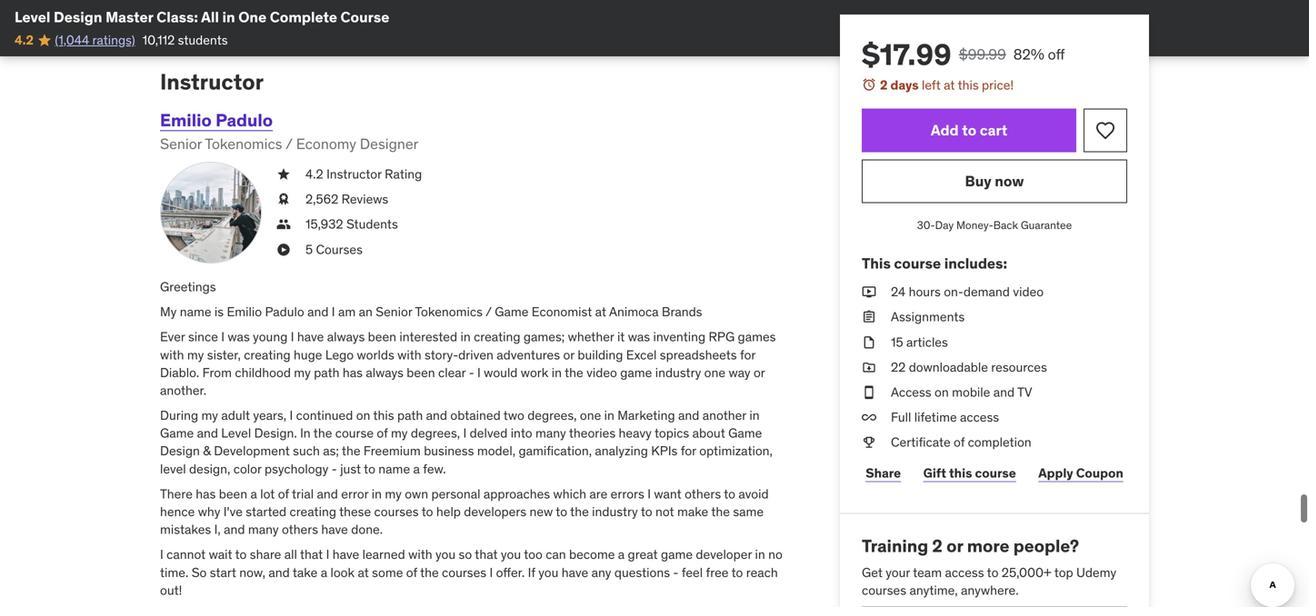 Task type: vqa. For each thing, say whether or not it's contained in the screenshot.
Learn to Code JavaScript web designers and developers quick link corresponding to (374)
no



Task type: locate. For each thing, give the bounding box(es) containing it.
reviews
[[342, 191, 388, 207]]

xsmall image for 2,562 reviews
[[276, 191, 291, 208]]

1 horizontal spatial name
[[379, 461, 410, 477]]

industry
[[655, 364, 701, 381], [592, 504, 638, 520]]

this
[[958, 77, 979, 93], [373, 407, 394, 424], [949, 465, 972, 481]]

another
[[703, 407, 746, 424]]

gift
[[923, 465, 946, 481]]

or left "more"
[[947, 535, 963, 557]]

1 horizontal spatial you
[[501, 547, 521, 563]]

1 vertical spatial this
[[373, 407, 394, 424]]

to left cart
[[962, 121, 977, 140]]

0 horizontal spatial /
[[285, 135, 293, 153]]

- down driven
[[469, 364, 474, 381]]

xsmall image left 15,932
[[276, 216, 291, 233]]

xsmall image left access
[[862, 384, 877, 401]]

emilio inside 'emilio padulo senior tokenomics / economy designer'
[[160, 109, 212, 131]]

xsmall image left 5
[[276, 241, 291, 259]]

game up the optimization,
[[728, 425, 762, 442]]

1 vertical spatial at
[[595, 304, 606, 320]]

one down spreadsheets
[[704, 364, 726, 381]]

1 horizontal spatial others
[[685, 486, 721, 502]]

just
[[340, 461, 361, 477]]

0 horizontal spatial at
[[358, 564, 369, 581]]

apply coupon button
[[1035, 455, 1127, 492]]

game up feel at the right bottom
[[661, 547, 693, 563]]

others up the make
[[685, 486, 721, 502]]

has
[[343, 364, 363, 381], [196, 486, 216, 502]]

senior inside greetings my name is emilio padulo and i am an senior tokenomics / game economist at animoca brands ever since i was young i have always been interested in creating games; whether it was inventing rpg games with my sister, creating huge lego worlds with story-driven adventures or building excel spreadsheets for diablo. from childhood my path has always been clear - i would work in the video game industry one way or another. during my adult years, i continued on this path and obtained two degrees, one in marketing and another in game and level design. in the course of my degrees, i delved into many theories heavy topics about game design & development such as; the freemium business model, gamification, analyzing kpis for optimization, level design, color psychology - just to name a few. there has been a lot of trial and error in my own personal approaches which are errors i want others to avoid hence why i've started creating these courses to help developers new to the industry to not make the same mistakes i, and many others have done. i cannot wait to share all that i have learned with you so that you too can become a great game developer in no time. so start now, and take a look at some of the courses i offer. if you have any questions - feel free to reach out!
[[376, 304, 412, 320]]

is
[[215, 304, 224, 320]]

1 horizontal spatial always
[[366, 364, 404, 381]]

color
[[233, 461, 262, 477]]

1 horizontal spatial was
[[628, 329, 650, 345]]

15 articles
[[891, 334, 948, 350]]

1 horizontal spatial emilio
[[227, 304, 262, 320]]

1 vertical spatial -
[[332, 461, 337, 477]]

complete
[[270, 8, 337, 26]]

emilio down 10,112 students at top
[[160, 109, 212, 131]]

0 horizontal spatial been
[[219, 486, 247, 502]]

full
[[891, 409, 911, 426]]

the right some
[[420, 564, 439, 581]]

1 horizontal spatial one
[[704, 364, 726, 381]]

1 vertical spatial or
[[754, 364, 765, 381]]

rating
[[385, 166, 422, 182]]

and right trial
[[317, 486, 338, 502]]

1 vertical spatial design
[[160, 443, 200, 459]]

2
[[880, 77, 888, 93], [932, 535, 943, 557]]

or down whether at the left
[[563, 347, 575, 363]]

instructor up the 2,562 reviews
[[326, 166, 382, 182]]

degrees, up business
[[411, 425, 460, 442]]

creating down young on the left
[[244, 347, 291, 363]]

instructor
[[160, 68, 264, 95], [326, 166, 382, 182]]

analyzing
[[595, 443, 648, 459]]

xsmall image for assignments
[[862, 308, 877, 326]]

emilio right the is
[[227, 304, 262, 320]]

0 horizontal spatial many
[[248, 522, 279, 538]]

1 vertical spatial for
[[681, 443, 696, 459]]

1 horizontal spatial /
[[486, 304, 492, 320]]

with
[[160, 347, 184, 363], [397, 347, 422, 363], [408, 547, 432, 563]]

courses
[[316, 241, 363, 258]]

course inside greetings my name is emilio padulo and i am an senior tokenomics / game economist at animoca brands ever since i was young i have always been interested in creating games; whether it was inventing rpg games with my sister, creating huge lego worlds with story-driven adventures or building excel spreadsheets for diablo. from childhood my path has always been clear - i would work in the video game industry one way or another. during my adult years, i continued on this path and obtained two degrees, one in marketing and another in game and level design. in the course of my degrees, i delved into many theories heavy topics about game design & development such as; the freemium business model, gamification, analyzing kpis for optimization, level design, color psychology - just to name a few. there has been a lot of trial and error in my own personal approaches which are errors i want others to avoid hence why i've started creating these courses to help developers new to the industry to not make the same mistakes i, and many others have done. i cannot wait to share all that i have learned with you so that you too can become a great game developer in no time. so start now, and take a look at some of the courses i offer. if you have any questions - feel free to reach out!
[[335, 425, 374, 442]]

xsmall image down this
[[862, 308, 877, 326]]

since
[[188, 329, 218, 345]]

padulo down the students
[[216, 109, 273, 131]]

developers
[[464, 504, 527, 520]]

another.
[[160, 382, 206, 399]]

am
[[338, 304, 356, 320]]

many down started
[[248, 522, 279, 538]]

$99.99
[[959, 45, 1006, 64]]

to left avoid
[[724, 486, 736, 502]]

2 vertical spatial courses
[[862, 582, 907, 599]]

1 horizontal spatial industry
[[655, 364, 701, 381]]

0 vertical spatial many
[[536, 425, 566, 442]]

access inside 'training 2 or more people? get your team access to 25,000+ top udemy courses anytime, anywhere.'
[[945, 565, 984, 581]]

no
[[768, 547, 783, 563]]

buy now button
[[862, 160, 1127, 203]]

5 courses
[[306, 241, 363, 258]]

my down huge
[[294, 364, 311, 381]]

padulo
[[216, 109, 273, 131], [265, 304, 304, 320]]

1 vertical spatial 4.2
[[306, 166, 323, 182]]

great
[[628, 547, 658, 563]]

game down during
[[160, 425, 194, 442]]

courses down own
[[374, 504, 419, 520]]

my left own
[[385, 486, 402, 502]]

1 horizontal spatial tokenomics
[[415, 304, 483, 320]]

xsmall image for 5 courses
[[276, 241, 291, 259]]

0 horizontal spatial others
[[282, 522, 318, 538]]

add
[[931, 121, 959, 140]]

2 horizontal spatial courses
[[862, 582, 907, 599]]

access up anywhere.
[[945, 565, 984, 581]]

courses down get
[[862, 582, 907, 599]]

too
[[524, 547, 543, 563]]

xsmall image down 'emilio padulo senior tokenomics / economy designer'
[[276, 165, 291, 183]]

in left no
[[755, 547, 765, 563]]

udemy
[[1077, 565, 1117, 581]]

1 vertical spatial emilio
[[227, 304, 262, 320]]

1 horizontal spatial has
[[343, 364, 363, 381]]

game up games;
[[495, 304, 529, 320]]

a left look
[[321, 564, 327, 581]]

includes:
[[944, 254, 1007, 273]]

access
[[891, 384, 932, 400]]

building
[[578, 347, 623, 363]]

0 horizontal spatial that
[[300, 547, 323, 563]]

xsmall image left '2,562' at the left of the page
[[276, 191, 291, 208]]

/ inside greetings my name is emilio padulo and i am an senior tokenomics / game economist at animoca brands ever since i was young i have always been interested in creating games; whether it was inventing rpg games with my sister, creating huge lego worlds with story-driven adventures or building excel spreadsheets for diablo. from childhood my path has always been clear - i would work in the video game industry one way or another. during my adult years, i continued on this path and obtained two degrees, one in marketing and another in game and level design. in the course of my degrees, i delved into many theories heavy topics about game design & development such as; the freemium business model, gamification, analyzing kpis for optimization, level design, color psychology - just to name a few. there has been a lot of trial and error in my own personal approaches which are errors i want others to avoid hence why i've started creating these courses to help developers new to the industry to not make the same mistakes i, and many others have done. i cannot wait to share all that i have learned with you so that you too can become a great game developer in no time. so start now, and take a look at some of the courses i offer. if you have any questions - feel free to reach out!
[[486, 304, 492, 320]]

xsmall image left the '24'
[[862, 283, 877, 301]]

my up freemium
[[391, 425, 408, 442]]

1 vertical spatial been
[[407, 364, 435, 381]]

into
[[511, 425, 532, 442]]

/ left economy
[[285, 135, 293, 153]]

want
[[654, 486, 682, 502]]

4.2 left the (1,044
[[15, 32, 34, 48]]

to right 'just'
[[364, 461, 375, 477]]

the
[[565, 364, 583, 381], [313, 425, 332, 442], [342, 443, 361, 459], [570, 504, 589, 520], [711, 504, 730, 520], [420, 564, 439, 581]]

people?
[[1014, 535, 1079, 557]]

at up whether at the left
[[595, 304, 606, 320]]

been down story-
[[407, 364, 435, 381]]

- left feel at the right bottom
[[673, 564, 679, 581]]

0 horizontal spatial 4.2
[[15, 32, 34, 48]]

xsmall image left "full"
[[862, 409, 877, 427]]

0 vertical spatial at
[[944, 77, 955, 93]]

two
[[504, 407, 524, 424]]

0 vertical spatial courses
[[374, 504, 419, 520]]

years,
[[253, 407, 287, 424]]

2 up team
[[932, 535, 943, 557]]

0 horizontal spatial has
[[196, 486, 216, 502]]

sister,
[[207, 347, 241, 363]]

heavy
[[619, 425, 652, 442]]

2 vertical spatial or
[[947, 535, 963, 557]]

2 horizontal spatial game
[[728, 425, 762, 442]]

1 horizontal spatial course
[[894, 254, 941, 273]]

1 vertical spatial courses
[[442, 564, 487, 581]]

0 vertical spatial game
[[620, 364, 652, 381]]

0 vertical spatial name
[[180, 304, 211, 320]]

hours
[[909, 284, 941, 300]]

industry down errors
[[592, 504, 638, 520]]

master
[[106, 8, 153, 26]]

0 vertical spatial -
[[469, 364, 474, 381]]

buy
[[965, 172, 992, 190]]

0 vertical spatial always
[[327, 329, 365, 345]]

1 horizontal spatial design
[[160, 443, 200, 459]]

a
[[413, 461, 420, 477], [250, 486, 257, 502], [618, 547, 625, 563], [321, 564, 327, 581]]

1 that from the left
[[300, 547, 323, 563]]

top
[[1055, 565, 1073, 581]]

0 horizontal spatial instructor
[[160, 68, 264, 95]]

others up all
[[282, 522, 318, 538]]

not
[[656, 504, 674, 520]]

0 horizontal spatial emilio
[[160, 109, 212, 131]]

my
[[187, 347, 204, 363], [294, 364, 311, 381], [201, 407, 218, 424], [391, 425, 408, 442], [385, 486, 402, 502]]

has down lego
[[343, 364, 363, 381]]

0 vertical spatial 2
[[880, 77, 888, 93]]

degrees, up into
[[528, 407, 577, 424]]

path down lego
[[314, 364, 340, 381]]

1 horizontal spatial 4.2
[[306, 166, 323, 182]]

2 vertical spatial -
[[673, 564, 679, 581]]

0 horizontal spatial level
[[15, 8, 50, 26]]

course down the completion
[[975, 465, 1016, 481]]

senior down emilio padulo 'link'
[[160, 135, 202, 153]]

1 vertical spatial instructor
[[326, 166, 382, 182]]

design up level
[[160, 443, 200, 459]]

in right all
[[222, 8, 235, 26]]

0 horizontal spatial design
[[54, 8, 102, 26]]

on right continued
[[356, 407, 370, 424]]

this up freemium
[[373, 407, 394, 424]]

1 vertical spatial others
[[282, 522, 318, 538]]

game
[[495, 304, 529, 320], [160, 425, 194, 442], [728, 425, 762, 442]]

0 vertical spatial industry
[[655, 364, 701, 381]]

4.2 instructor rating
[[306, 166, 422, 182]]

15,932 students
[[306, 216, 398, 232]]

0 horizontal spatial video
[[587, 364, 617, 381]]

one
[[704, 364, 726, 381], [580, 407, 601, 424]]

0 vertical spatial or
[[563, 347, 575, 363]]

to inside 'training 2 or more people? get your team access to 25,000+ top udemy courses anytime, anywhere.'
[[987, 565, 999, 581]]

always up lego
[[327, 329, 365, 345]]

on inside greetings my name is emilio padulo and i am an senior tokenomics / game economist at animoca brands ever since i was young i have always been interested in creating games; whether it was inventing rpg games with my sister, creating huge lego worlds with story-driven adventures or building excel spreadsheets for diablo. from childhood my path has always been clear - i would work in the video game industry one way or another. during my adult years, i continued on this path and obtained two degrees, one in marketing and another in game and level design. in the course of my degrees, i delved into many theories heavy topics about game design & development such as; the freemium business model, gamification, analyzing kpis for optimization, level design, color psychology - just to name a few. there has been a lot of trial and error in my own personal approaches which are errors i want others to avoid hence why i've started creating these courses to help developers new to the industry to not make the same mistakes i, and many others have done. i cannot wait to share all that i have learned with you so that you too can become a great game developer in no time. so start now, and take a look at some of the courses i offer. if you have any questions - feel free to reach out!
[[356, 407, 370, 424]]

instructor up emilio padulo 'link'
[[160, 68, 264, 95]]

4.2 for 4.2 instructor rating
[[306, 166, 323, 182]]

tokenomics inside 'emilio padulo senior tokenomics / economy designer'
[[205, 135, 282, 153]]

name
[[180, 304, 211, 320], [379, 461, 410, 477]]

1 horizontal spatial that
[[475, 547, 498, 563]]

1 vertical spatial course
[[335, 425, 374, 442]]

i,
[[214, 522, 221, 538]]

this course includes:
[[862, 254, 1007, 273]]

1 vertical spatial access
[[945, 565, 984, 581]]

you right if
[[538, 564, 559, 581]]

inventing
[[653, 329, 706, 345]]

avoid
[[739, 486, 769, 502]]

been
[[368, 329, 396, 345], [407, 364, 435, 381], [219, 486, 247, 502]]

- left 'just'
[[332, 461, 337, 477]]

off
[[1048, 45, 1065, 64]]

xsmall image
[[276, 191, 291, 208], [862, 283, 877, 301], [862, 333, 877, 351], [862, 434, 877, 452]]

1 vertical spatial path
[[397, 407, 423, 424]]

for up way
[[740, 347, 756, 363]]

questions
[[615, 564, 670, 581]]

always down worlds
[[366, 364, 404, 381]]

this left price!
[[958, 77, 979, 93]]

personal
[[431, 486, 481, 502]]

name left the is
[[180, 304, 211, 320]]

alarm image
[[862, 77, 877, 92]]

1 vertical spatial senior
[[376, 304, 412, 320]]

/ inside 'emilio padulo senior tokenomics / economy designer'
[[285, 135, 293, 153]]

my down since
[[187, 347, 204, 363]]

for right kpis
[[681, 443, 696, 459]]

0 horizontal spatial tokenomics
[[205, 135, 282, 153]]

the right the make
[[711, 504, 730, 520]]

my
[[160, 304, 177, 320]]

you up offer.
[[501, 547, 521, 563]]

xsmall image up share
[[862, 434, 877, 452]]

course up hours
[[894, 254, 941, 273]]

2 horizontal spatial course
[[975, 465, 1016, 481]]

25,000+
[[1002, 565, 1052, 581]]

1 horizontal spatial level
[[221, 425, 251, 442]]

if
[[528, 564, 535, 581]]

(1,044
[[55, 32, 89, 48]]

with right learned
[[408, 547, 432, 563]]

1 horizontal spatial 2
[[932, 535, 943, 557]]

anywhere.
[[961, 582, 1019, 599]]

2 that from the left
[[475, 547, 498, 563]]

2 vertical spatial this
[[949, 465, 972, 481]]

and right i,
[[224, 522, 245, 538]]

2 right alarm image
[[880, 77, 888, 93]]

1 vertical spatial /
[[486, 304, 492, 320]]

0 horizontal spatial game
[[160, 425, 194, 442]]

-
[[469, 364, 474, 381], [332, 461, 337, 477], [673, 564, 679, 581]]

now,
[[239, 564, 266, 581]]

approaches
[[484, 486, 550, 502]]

start
[[210, 564, 236, 581]]

i down obtained
[[463, 425, 467, 442]]

such
[[293, 443, 320, 459]]

training
[[862, 535, 928, 557]]

design inside greetings my name is emilio padulo and i am an senior tokenomics / game economist at animoca brands ever since i was young i have always been interested in creating games; whether it was inventing rpg games with my sister, creating huge lego worlds with story-driven adventures or building excel spreadsheets for diablo. from childhood my path has always been clear - i would work in the video game industry one way or another. during my adult years, i continued on this path and obtained two degrees, one in marketing and another in game and level design. in the course of my degrees, i delved into many theories heavy topics about game design & development such as; the freemium business model, gamification, analyzing kpis for optimization, level design, color psychology - just to name a few. there has been a lot of trial and error in my own personal approaches which are errors i want others to avoid hence why i've started creating these courses to help developers new to the industry to not make the same mistakes i, and many others have done. i cannot wait to share all that i have learned with you so that you too can become a great game developer in no time. so start now, and take a look at some of the courses i offer. if you have any questions - feel free to reach out!
[[160, 443, 200, 459]]

reach
[[746, 564, 778, 581]]

or
[[563, 347, 575, 363], [754, 364, 765, 381], [947, 535, 963, 557]]

xsmall image
[[276, 165, 291, 183], [276, 216, 291, 233], [276, 241, 291, 259], [862, 308, 877, 326], [862, 359, 877, 376], [862, 384, 877, 401], [862, 409, 877, 427]]

0 horizontal spatial always
[[327, 329, 365, 345]]

1 vertical spatial industry
[[592, 504, 638, 520]]

xsmall image for 24 hours on-demand video
[[862, 283, 877, 301]]

4.2 up '2,562' at the left of the page
[[306, 166, 323, 182]]

0 vertical spatial padulo
[[216, 109, 273, 131]]

1 vertical spatial many
[[248, 522, 279, 538]]

0 horizontal spatial -
[[332, 461, 337, 477]]

buy now
[[965, 172, 1024, 190]]

at right left
[[944, 77, 955, 93]]

2 horizontal spatial at
[[944, 77, 955, 93]]

during
[[160, 407, 198, 424]]

1 horizontal spatial instructor
[[326, 166, 382, 182]]

been up worlds
[[368, 329, 396, 345]]

0 horizontal spatial senior
[[160, 135, 202, 153]]

creating up driven
[[474, 329, 521, 345]]

name down freemium
[[379, 461, 410, 477]]

1 horizontal spatial on
[[935, 384, 949, 400]]

1 vertical spatial degrees,
[[411, 425, 460, 442]]

or right way
[[754, 364, 765, 381]]

rpg
[[709, 329, 735, 345]]

this inside greetings my name is emilio padulo and i am an senior tokenomics / game economist at animoca brands ever since i was young i have always been interested in creating games; whether it was inventing rpg games with my sister, creating huge lego worlds with story-driven adventures or building excel spreadsheets for diablo. from childhood my path has always been clear - i would work in the video game industry one way or another. during my adult years, i continued on this path and obtained two degrees, one in marketing and another in game and level design. in the course of my degrees, i delved into many theories heavy topics about game design & development such as; the freemium business model, gamification, analyzing kpis for optimization, level design, color psychology - just to name a few. there has been a lot of trial and error in my own personal approaches which are errors i want others to avoid hence why i've started creating these courses to help developers new to the industry to not make the same mistakes i, and many others have done. i cannot wait to share all that i have learned with you so that you too can become a great game developer in no time. so start now, and take a look at some of the courses i offer. if you have any questions - feel free to reach out!
[[373, 407, 394, 424]]

one up "theories" on the bottom left
[[580, 407, 601, 424]]

share button
[[862, 455, 905, 492]]

have down become
[[562, 564, 588, 581]]

padulo up young on the left
[[265, 304, 304, 320]]

1 vertical spatial 2
[[932, 535, 943, 557]]

you left so
[[435, 547, 456, 563]]

2 horizontal spatial been
[[407, 364, 435, 381]]

started
[[246, 504, 287, 520]]

0 horizontal spatial course
[[335, 425, 374, 442]]

0 horizontal spatial was
[[228, 329, 250, 345]]



Task type: describe. For each thing, give the bounding box(es) containing it.
trial
[[292, 486, 314, 502]]

now
[[995, 172, 1024, 190]]

adult
[[221, 407, 250, 424]]

animoca
[[609, 304, 659, 320]]

driven
[[458, 347, 494, 363]]

why
[[198, 504, 220, 520]]

a left great
[[618, 547, 625, 563]]

0 horizontal spatial or
[[563, 347, 575, 363]]

have up look
[[333, 547, 359, 563]]

of right lot
[[278, 486, 289, 502]]

padulo inside 'emilio padulo senior tokenomics / economy designer'
[[216, 109, 273, 131]]

young
[[253, 329, 288, 345]]

i left offer.
[[490, 564, 493, 581]]

and up topics
[[678, 407, 700, 424]]

and down all
[[269, 564, 290, 581]]

xsmall image for 15 articles
[[862, 333, 877, 351]]

2 horizontal spatial -
[[673, 564, 679, 581]]

0 vertical spatial one
[[704, 364, 726, 381]]

add to cart
[[931, 121, 1008, 140]]

i left am
[[332, 304, 335, 320]]

which
[[553, 486, 586, 502]]

class:
[[156, 8, 198, 26]]

1 horizontal spatial game
[[661, 547, 693, 563]]

2,562
[[306, 191, 339, 207]]

2 was from the left
[[628, 329, 650, 345]]

10,112
[[142, 32, 175, 48]]

certificate of completion
[[891, 434, 1032, 451]]

as;
[[323, 443, 339, 459]]

1 vertical spatial has
[[196, 486, 216, 502]]

the up 'just'
[[342, 443, 361, 459]]

xsmall image for access on mobile and tv
[[862, 384, 877, 401]]

and left am
[[307, 304, 329, 320]]

help
[[436, 504, 461, 520]]

0 vertical spatial access
[[960, 409, 999, 426]]

0 vertical spatial path
[[314, 364, 340, 381]]

2 vertical spatial creating
[[290, 504, 336, 520]]

in right 'error'
[[372, 486, 382, 502]]

level design master class: all in one complete course
[[15, 8, 390, 26]]

0 vertical spatial for
[[740, 347, 756, 363]]

all
[[284, 547, 297, 563]]

emilio padulo image
[[160, 162, 262, 264]]

development
[[214, 443, 290, 459]]

i right young on the left
[[291, 329, 294, 345]]

become
[[569, 547, 615, 563]]

1 horizontal spatial been
[[368, 329, 396, 345]]

error
[[341, 486, 369, 502]]

whether
[[568, 329, 614, 345]]

optimization,
[[699, 443, 773, 459]]

10,112 students
[[142, 32, 228, 48]]

wishlist image
[[1095, 120, 1117, 141]]

demand
[[964, 284, 1010, 300]]

0 horizontal spatial 2
[[880, 77, 888, 93]]

padulo inside greetings my name is emilio padulo and i am an senior tokenomics / game economist at animoca brands ever since i was young i have always been interested in creating games; whether it was inventing rpg games with my sister, creating huge lego worlds with story-driven adventures or building excel spreadsheets for diablo. from childhood my path has always been clear - i would work in the video game industry one way or another. during my adult years, i continued on this path and obtained two degrees, one in marketing and another in game and level design. in the course of my degrees, i delved into many theories heavy topics about game design & development such as; the freemium business model, gamification, analyzing kpis for optimization, level design, color psychology - just to name a few. there has been a lot of trial and error in my own personal approaches which are errors i want others to avoid hence why i've started creating these courses to help developers new to the industry to not make the same mistakes i, and many others have done. i cannot wait to share all that i have learned with you so that you too can become a great game developer in no time. so start now, and take a look at some of the courses i offer. if you have any questions - feel free to reach out!
[[265, 304, 304, 320]]

mistakes
[[160, 522, 211, 538]]

video inside greetings my name is emilio padulo and i am an senior tokenomics / game economist at animoca brands ever since i was young i have always been interested in creating games; whether it was inventing rpg games with my sister, creating huge lego worlds with story-driven adventures or building excel spreadsheets for diablo. from childhood my path has always been clear - i would work in the video game industry one way or another. during my adult years, i continued on this path and obtained two degrees, one in marketing and another in game and level design. in the course of my degrees, i delved into many theories heavy topics about game design & development such as; the freemium business model, gamification, analyzing kpis for optimization, level design, color psychology - just to name a few. there has been a lot of trial and error in my own personal approaches which are errors i want others to avoid hence why i've started creating these courses to help developers new to the industry to not make the same mistakes i, and many others have done. i cannot wait to share all that i have learned with you so that you too can become a great game developer in no time. so start now, and take a look at some of the courses i offer. if you have any questions - feel free to reach out!
[[587, 364, 617, 381]]

$17.99
[[862, 36, 952, 73]]

apply coupon
[[1039, 465, 1124, 481]]

free
[[706, 564, 729, 581]]

share
[[250, 547, 281, 563]]

of right some
[[406, 564, 417, 581]]

add to cart button
[[862, 109, 1077, 152]]

articles
[[906, 334, 948, 350]]

take
[[293, 564, 318, 581]]

30-
[[917, 218, 935, 232]]

senior inside 'emilio padulo senior tokenomics / economy designer'
[[160, 135, 202, 153]]

a left lot
[[250, 486, 257, 502]]

in right work
[[552, 364, 562, 381]]

errors
[[611, 486, 644, 502]]

0 vertical spatial level
[[15, 8, 50, 26]]

in up "theories" on the bottom left
[[604, 407, 615, 424]]

xsmall image for certificate of completion
[[862, 434, 877, 452]]

0 vertical spatial this
[[958, 77, 979, 93]]

1 horizontal spatial game
[[495, 304, 529, 320]]

of down full lifetime access
[[954, 434, 965, 451]]

with down ever
[[160, 347, 184, 363]]

to right wait
[[235, 547, 247, 563]]

feel
[[682, 564, 703, 581]]

model,
[[477, 443, 516, 459]]

0 vertical spatial design
[[54, 8, 102, 26]]

0 vertical spatial creating
[[474, 329, 521, 345]]

look
[[330, 564, 355, 581]]

huge
[[294, 347, 322, 363]]

i up sister,
[[221, 329, 225, 345]]

done.
[[351, 522, 383, 538]]

on-
[[944, 284, 964, 300]]

and up business
[[426, 407, 447, 424]]

brands
[[662, 304, 702, 320]]

i down driven
[[477, 364, 481, 381]]

same
[[733, 504, 764, 520]]

0 horizontal spatial you
[[435, 547, 456, 563]]

and up "&"
[[197, 425, 218, 442]]

i up time. on the left
[[160, 547, 163, 563]]

share
[[866, 465, 901, 481]]

some
[[372, 564, 403, 581]]

have up huge
[[297, 329, 324, 345]]

an
[[359, 304, 373, 320]]

or inside 'training 2 or more people? get your team access to 25,000+ top udemy courses anytime, anywhere.'
[[947, 535, 963, 557]]

day
[[935, 218, 954, 232]]

0 vertical spatial course
[[894, 254, 941, 273]]

marketing
[[618, 407, 675, 424]]

few.
[[423, 461, 446, 477]]

it
[[617, 329, 625, 345]]

so
[[192, 564, 207, 581]]

0 vertical spatial degrees,
[[528, 407, 577, 424]]

82%
[[1014, 45, 1045, 64]]

0 horizontal spatial for
[[681, 443, 696, 459]]

design.
[[254, 425, 297, 442]]

1 horizontal spatial path
[[397, 407, 423, 424]]

2 horizontal spatial you
[[538, 564, 559, 581]]

own
[[405, 486, 428, 502]]

0 horizontal spatial name
[[180, 304, 211, 320]]

obtained
[[450, 407, 501, 424]]

new
[[530, 504, 553, 520]]

in up driven
[[460, 329, 471, 345]]

ever
[[160, 329, 185, 345]]

certificate
[[891, 434, 951, 451]]

to down own
[[422, 504, 433, 520]]

1 vertical spatial creating
[[244, 347, 291, 363]]

1 vertical spatial always
[[366, 364, 404, 381]]

the down building
[[565, 364, 583, 381]]

tokenomics inside greetings my name is emilio padulo and i am an senior tokenomics / game economist at animoca brands ever since i was young i have always been interested in creating games; whether it was inventing rpg games with my sister, creating huge lego worlds with story-driven adventures or building excel spreadsheets for diablo. from childhood my path has always been clear - i would work in the video game industry one way or another. during my adult years, i continued on this path and obtained two degrees, one in marketing and another in game and level design. in the course of my degrees, i delved into many theories heavy topics about game design & development such as; the freemium business model, gamification, analyzing kpis for optimization, level design, color psychology - just to name a few. there has been a lot of trial and error in my own personal approaches which are errors i want others to avoid hence why i've started creating these courses to help developers new to the industry to not make the same mistakes i, and many others have done. i cannot wait to share all that i have learned with you so that you too can become a great game developer in no time. so start now, and take a look at some of the courses i offer. if you have any questions - feel free to reach out!
[[415, 304, 483, 320]]

full lifetime access
[[891, 409, 999, 426]]

level
[[160, 461, 186, 477]]

your
[[886, 565, 910, 581]]

with down interested
[[397, 347, 422, 363]]

team
[[913, 565, 942, 581]]

theories
[[569, 425, 616, 442]]

2 vertical spatial at
[[358, 564, 369, 581]]

ratings)
[[92, 32, 135, 48]]

delved
[[470, 425, 508, 442]]

developer
[[696, 547, 752, 563]]

to right free
[[732, 564, 743, 581]]

xsmall image for full lifetime access
[[862, 409, 877, 427]]

a left few.
[[413, 461, 420, 477]]

resources
[[991, 359, 1047, 375]]

courses inside 'training 2 or more people? get your team access to 25,000+ top udemy courses anytime, anywhere.'
[[862, 582, 907, 599]]

emilio inside greetings my name is emilio padulo and i am an senior tokenomics / game economist at animoca brands ever since i was young i have always been interested in creating games; whether it was inventing rpg games with my sister, creating huge lego worlds with story-driven adventures or building excel spreadsheets for diablo. from childhood my path has always been clear - i would work in the video game industry one way or another. during my adult years, i continued on this path and obtained two degrees, one in marketing and another in game and level design. in the course of my degrees, i delved into many theories heavy topics about game design & development such as; the freemium business model, gamification, analyzing kpis for optimization, level design, color psychology - just to name a few. there has been a lot of trial and error in my own personal approaches which are errors i want others to avoid hence why i've started creating these courses to help developers new to the industry to not make the same mistakes i, and many others have done. i cannot wait to share all that i have learned with you so that you too can become a great game developer in no time. so start now, and take a look at some of the courses i offer. if you have any questions - feel free to reach out!
[[227, 304, 262, 320]]

hence
[[160, 504, 195, 520]]

i left want on the bottom of the page
[[648, 486, 651, 502]]

to left not at bottom right
[[641, 504, 652, 520]]

designer
[[360, 135, 419, 153]]

the down the which
[[570, 504, 589, 520]]

so
[[459, 547, 472, 563]]

0 horizontal spatial industry
[[592, 504, 638, 520]]

my left adult
[[201, 407, 218, 424]]

of up freemium
[[377, 425, 388, 442]]

1 was from the left
[[228, 329, 250, 345]]

0 vertical spatial instructor
[[160, 68, 264, 95]]

to inside "button"
[[962, 121, 977, 140]]

24 hours on-demand video
[[891, 284, 1044, 300]]

0 vertical spatial video
[[1013, 284, 1044, 300]]

have down these
[[321, 522, 348, 538]]

students
[[178, 32, 228, 48]]

emilio padulo link
[[160, 109, 273, 131]]

2 vertical spatial been
[[219, 486, 247, 502]]

2 inside 'training 2 or more people? get your team access to 25,000+ top udemy courses anytime, anywhere.'
[[932, 535, 943, 557]]

1 horizontal spatial or
[[754, 364, 765, 381]]

i right all
[[326, 547, 329, 563]]

anytime,
[[910, 582, 958, 599]]

1 vertical spatial name
[[379, 461, 410, 477]]

xsmall image for 4.2 instructor rating
[[276, 165, 291, 183]]

freemium
[[364, 443, 421, 459]]

1 horizontal spatial courses
[[442, 564, 487, 581]]

kpis
[[651, 443, 678, 459]]

access on mobile and tv
[[891, 384, 1032, 400]]

0 vertical spatial on
[[935, 384, 949, 400]]

0 horizontal spatial one
[[580, 407, 601, 424]]

22
[[891, 359, 906, 375]]

xsmall image for 15,932 students
[[276, 216, 291, 233]]

work
[[521, 364, 549, 381]]

(1,044 ratings)
[[55, 32, 135, 48]]

&
[[203, 443, 211, 459]]

4.2 for 4.2
[[15, 32, 34, 48]]

the right the in
[[313, 425, 332, 442]]

0 horizontal spatial courses
[[374, 504, 419, 520]]

wait
[[209, 547, 232, 563]]

this
[[862, 254, 891, 273]]

xsmall image for 22 downloadable resources
[[862, 359, 877, 376]]

in right another
[[750, 407, 760, 424]]

are
[[590, 486, 608, 502]]

spreadsheets
[[660, 347, 737, 363]]

1 horizontal spatial -
[[469, 364, 474, 381]]

i right years,
[[290, 407, 293, 424]]

to down the which
[[556, 504, 567, 520]]

and left 'tv'
[[994, 384, 1015, 400]]

story-
[[425, 347, 458, 363]]

level inside greetings my name is emilio padulo and i am an senior tokenomics / game economist at animoca brands ever since i was young i have always been interested in creating games; whether it was inventing rpg games with my sister, creating huge lego worlds with story-driven adventures or building excel spreadsheets for diablo. from childhood my path has always been clear - i would work in the video game industry one way or another. during my adult years, i continued on this path and obtained two degrees, one in marketing and another in game and level design. in the course of my degrees, i delved into many theories heavy topics about game design & development such as; the freemium business model, gamification, analyzing kpis for optimization, level design, color psychology - just to name a few. there has been a lot of trial and error in my own personal approaches which are errors i want others to avoid hence why i've started creating these courses to help developers new to the industry to not make the same mistakes i, and many others have done. i cannot wait to share all that i have learned with you so that you too can become a great game developer in no time. so start now, and take a look at some of the courses i offer. if you have any questions - feel free to reach out!
[[221, 425, 251, 442]]

lot
[[260, 486, 275, 502]]



